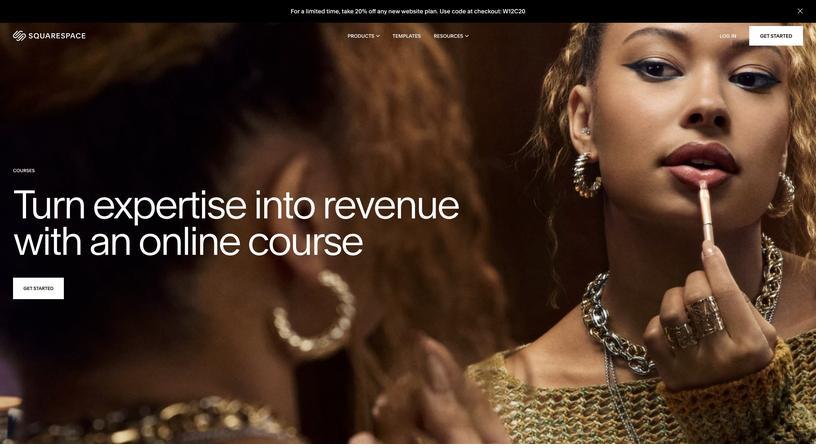 Task type: describe. For each thing, give the bounding box(es) containing it.
time,
[[326, 8, 340, 15]]

get started link
[[750, 26, 803, 46]]

products button
[[348, 23, 380, 49]]

20%
[[355, 8, 367, 15]]

course
[[247, 217, 362, 265]]

products
[[348, 33, 374, 39]]

a
[[301, 8, 304, 15]]

templates link
[[393, 23, 421, 49]]

in
[[731, 33, 736, 39]]

get for get started
[[23, 286, 32, 292]]

revenue
[[322, 181, 459, 229]]

use
[[440, 8, 450, 15]]

courses
[[13, 168, 35, 174]]

log             in
[[720, 33, 736, 39]]

get started
[[23, 286, 54, 292]]

resources
[[434, 33, 463, 39]]

squarespace logo image
[[13, 31, 85, 41]]

squarespace logo link
[[13, 31, 171, 41]]

templates
[[393, 33, 421, 39]]

website
[[401, 8, 423, 15]]

with
[[13, 217, 81, 265]]

into
[[253, 181, 315, 229]]

for
[[291, 8, 300, 15]]

get started
[[760, 33, 792, 39]]

a wooden bench with fitness props on it, in a room with blue walls. image
[[0, 23, 816, 444]]

any
[[377, 8, 387, 15]]

take
[[342, 8, 354, 15]]



Task type: locate. For each thing, give the bounding box(es) containing it.
0 vertical spatial get
[[760, 33, 770, 39]]

limited
[[306, 8, 325, 15]]

expertise
[[92, 181, 246, 229]]

at
[[467, 8, 473, 15]]

1 horizontal spatial get
[[760, 33, 770, 39]]

started
[[33, 286, 54, 292]]

0 horizontal spatial get
[[23, 286, 32, 292]]

turn expertise into revenue with an online course
[[13, 181, 459, 265]]

checkout:
[[474, 8, 502, 15]]

w12c20
[[503, 8, 525, 15]]

new
[[389, 8, 400, 15]]

turn
[[13, 181, 85, 229]]

log
[[720, 33, 730, 39]]

get for get started
[[760, 33, 770, 39]]

get
[[760, 33, 770, 39], [23, 286, 32, 292]]

started
[[771, 33, 792, 39]]

1 vertical spatial get
[[23, 286, 32, 292]]

code
[[452, 8, 466, 15]]

off
[[369, 8, 376, 15]]

online
[[138, 217, 240, 265]]

get started link
[[13, 278, 64, 299]]

plan.
[[425, 8, 438, 15]]

an
[[89, 217, 131, 265]]

for a limited time, take 20% off any new website plan. use code at checkout: w12c20
[[291, 8, 525, 15]]

log             in link
[[720, 33, 736, 39]]

resources button
[[434, 23, 469, 49]]



Task type: vqa. For each thing, say whether or not it's contained in the screenshot.
FOR A LIMITED TIME, TAKE 20% OFF ANY NEW WEBSITE PLAN. USE CODE AT CHECKOUT: W12C20
yes



